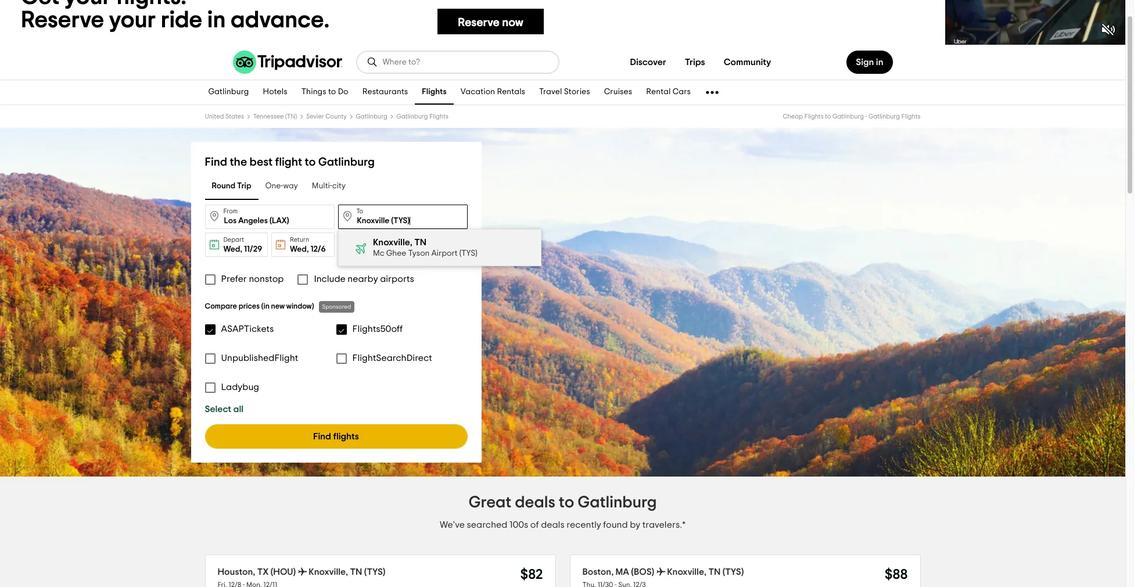 Task type: locate. For each thing, give the bounding box(es) containing it.
gatlinburg link up united states
[[201, 80, 256, 105]]

0 horizontal spatial gatlinburg link
[[201, 80, 256, 105]]

gatlinburg right -
[[869, 113, 901, 120]]

ghee
[[386, 249, 406, 258]]

tennessee (tn)
[[253, 113, 297, 120]]

1 wed, from the left
[[224, 245, 242, 253]]

city
[[332, 182, 346, 190]]

gatlinburg up found
[[578, 495, 657, 511]]

rentals
[[497, 88, 526, 96]]

gatlinburg down restaurants 'link'
[[356, 113, 388, 120]]

find left the
[[205, 156, 227, 168]]

find inside button
[[313, 432, 331, 441]]

1 horizontal spatial wed,
[[290, 245, 309, 253]]

by
[[630, 520, 641, 530]]

knoxville, tn mc ghee tyson airport (tys)
[[373, 238, 477, 258]]

discover
[[630, 58, 667, 67]]

travelers
[[357, 236, 383, 243]]

deals up of
[[515, 495, 556, 511]]

0 vertical spatial find
[[205, 156, 227, 168]]

2 horizontal spatial knoxville,
[[668, 567, 707, 577]]

to up we've searched 100s of deals recently found by travelers.*
[[559, 495, 575, 511]]

united states link
[[205, 113, 244, 120]]

select
[[205, 405, 231, 414]]

round
[[212, 182, 236, 190]]

discover button
[[621, 51, 676, 74]]

travelers.*
[[643, 520, 686, 530]]

1 horizontal spatial tn
[[414, 238, 426, 247]]

0 horizontal spatial knoxville, tn (tys)
[[309, 567, 386, 577]]

knoxville, for $88
[[668, 567, 707, 577]]

travel stories
[[540, 88, 591, 96]]

hotels link
[[256, 80, 295, 105]]

0 horizontal spatial find
[[205, 156, 227, 168]]

tn for $88
[[709, 567, 721, 577]]

great deals to gatlinburg
[[469, 495, 657, 511]]

vacation
[[461, 88, 495, 96]]

0 horizontal spatial tn
[[350, 567, 362, 577]]

sevier county link
[[306, 113, 347, 120]]

find left 'flights'
[[313, 432, 331, 441]]

0 horizontal spatial wed,
[[224, 245, 242, 253]]

gatlinburg up city
[[318, 156, 375, 168]]

find flights
[[313, 432, 359, 441]]

tyson
[[408, 249, 430, 258]]

we've
[[440, 520, 465, 530]]

deals right of
[[541, 520, 565, 530]]

1 horizontal spatial gatlinburg link
[[356, 113, 388, 120]]

cheap flights to gatlinburg - gatlinburg flights
[[783, 113, 921, 120]]

tennessee
[[253, 113, 284, 120]]

tn inside knoxville, tn mc ghee tyson airport (tys)
[[414, 238, 426, 247]]

depart
[[224, 237, 244, 243]]

unpublishedflight
[[221, 353, 298, 363]]

searched
[[467, 520, 508, 530]]

wed, inside depart wed, 11/29
[[224, 245, 242, 253]]

nonstop
[[249, 274, 284, 284]]

(tys) inside knoxville, tn mc ghee tyson airport (tys)
[[459, 249, 477, 258]]

sign
[[857, 58, 875, 67]]

wed, for wed, 11/29
[[224, 245, 242, 253]]

gatlinburg down flights link
[[397, 113, 428, 120]]

gatlinburg up united states
[[208, 88, 249, 96]]

find for find the best flight to gatlinburg
[[205, 156, 227, 168]]

knoxville, up ghee
[[373, 238, 412, 247]]

1 horizontal spatial find
[[313, 432, 331, 441]]

find flights button
[[205, 424, 468, 449]]

0 horizontal spatial (tys)
[[364, 567, 386, 577]]

1 vertical spatial find
[[313, 432, 331, 441]]

asaptickets
[[221, 324, 274, 334]]

1 knoxville, tn (tys) from the left
[[309, 567, 386, 577]]

1 horizontal spatial knoxville, tn (tys)
[[668, 567, 744, 577]]

gatlinburg flights
[[397, 113, 449, 120]]

hotels
[[263, 88, 288, 96]]

to
[[328, 88, 336, 96], [826, 113, 832, 120], [305, 156, 316, 168], [559, 495, 575, 511]]

prefer
[[221, 274, 247, 284]]

trips button
[[676, 51, 715, 74]]

flights right the cheap
[[805, 113, 824, 120]]

1 horizontal spatial (tys)
[[459, 249, 477, 258]]

gatlinburg
[[208, 88, 249, 96], [356, 113, 388, 120], [397, 113, 428, 120], [833, 113, 865, 120], [869, 113, 901, 120], [318, 156, 375, 168], [578, 495, 657, 511]]

12/6
[[311, 245, 326, 253]]

1 horizontal spatial knoxville,
[[373, 238, 412, 247]]

round trip
[[212, 182, 251, 190]]

tx
[[257, 567, 269, 577]]

knoxville, right (hou)
[[309, 567, 348, 577]]

City or Airport text field
[[338, 205, 468, 229]]

wed,
[[224, 245, 242, 253], [290, 245, 309, 253]]

the
[[230, 156, 247, 168]]

wed, down depart on the top left of page
[[224, 245, 242, 253]]

knoxville, for $82
[[309, 567, 348, 577]]

from
[[224, 208, 238, 215]]

county
[[326, 113, 347, 120]]

2 wed, from the left
[[290, 245, 309, 253]]

wed, inside the 'return wed, 12/6'
[[290, 245, 309, 253]]

knoxville, right "(bos)"
[[668, 567, 707, 577]]

0 horizontal spatial knoxville,
[[309, 567, 348, 577]]

knoxville, inside knoxville, tn mc ghee tyson airport (tys)
[[373, 238, 412, 247]]

found
[[604, 520, 628, 530]]

knoxville, tn (tys)
[[309, 567, 386, 577], [668, 567, 744, 577]]

2 horizontal spatial (tys)
[[723, 567, 744, 577]]

tn for $82
[[350, 567, 362, 577]]

0 vertical spatial gatlinburg link
[[201, 80, 256, 105]]

(tys) for $88
[[723, 567, 744, 577]]

gatlinburg link down restaurants 'link'
[[356, 113, 388, 120]]

rental cars link
[[640, 80, 698, 105]]

(in
[[261, 303, 270, 310]]

community
[[724, 58, 772, 67]]

knoxville,
[[373, 238, 412, 247], [309, 567, 348, 577], [668, 567, 707, 577]]

2 knoxville, tn (tys) from the left
[[668, 567, 744, 577]]

wed, down return
[[290, 245, 309, 253]]

tn
[[414, 238, 426, 247], [350, 567, 362, 577], [709, 567, 721, 577]]

to
[[357, 208, 364, 215]]

best
[[250, 156, 273, 168]]

multi-
[[312, 182, 332, 190]]

deals
[[515, 495, 556, 511], [541, 520, 565, 530]]

travelers 1 , economy
[[357, 236, 397, 253]]

,
[[360, 245, 362, 253]]

None search field
[[357, 52, 558, 73]]

(tys)
[[459, 249, 477, 258], [364, 567, 386, 577], [723, 567, 744, 577]]

1 vertical spatial gatlinburg link
[[356, 113, 388, 120]]

1
[[357, 245, 360, 253]]

2 horizontal spatial tn
[[709, 567, 721, 577]]

return
[[290, 237, 309, 243]]

tennessee (tn) link
[[253, 113, 297, 120]]



Task type: describe. For each thing, give the bounding box(es) containing it.
flights down flights link
[[430, 113, 449, 120]]

$88
[[885, 568, 908, 582]]

gatlinburg flights link
[[397, 113, 449, 120]]

we've searched 100s of deals recently found by travelers.*
[[440, 520, 686, 530]]

ladybug
[[221, 383, 259, 392]]

trip
[[237, 182, 251, 190]]

rental
[[647, 88, 671, 96]]

way
[[283, 182, 298, 190]]

airport
[[431, 249, 458, 258]]

stories
[[564, 88, 591, 96]]

City or Airport text field
[[205, 205, 335, 229]]

united
[[205, 113, 224, 120]]

to left do
[[328, 88, 336, 96]]

one-
[[265, 182, 283, 190]]

in
[[877, 58, 884, 67]]

advertisement region
[[0, 0, 1126, 45]]

prices
[[239, 303, 260, 310]]

restaurants link
[[356, 80, 415, 105]]

trips
[[685, 58, 706, 67]]

knoxville, tn (tys) for $82
[[309, 567, 386, 577]]

ma
[[616, 567, 630, 577]]

airports
[[380, 274, 414, 284]]

to right flight
[[305, 156, 316, 168]]

rental cars
[[647, 88, 691, 96]]

prefer nonstop
[[221, 274, 284, 284]]

wed, for wed, 12/6
[[290, 245, 309, 253]]

things to do
[[302, 88, 349, 96]]

cruises link
[[598, 80, 640, 105]]

new
[[271, 303, 285, 310]]

gatlinburg left -
[[833, 113, 865, 120]]

community button
[[715, 51, 781, 74]]

flight
[[275, 156, 302, 168]]

(tys) for $82
[[364, 567, 386, 577]]

economy
[[363, 245, 397, 253]]

(tn)
[[285, 113, 297, 120]]

search image
[[367, 56, 378, 68]]

Search search field
[[383, 57, 549, 67]]

cruises
[[605, 88, 633, 96]]

travel
[[540, 88, 562, 96]]

$82
[[521, 568, 543, 582]]

flights50off
[[353, 324, 403, 334]]

travel stories link
[[533, 80, 598, 105]]

tripadvisor image
[[233, 51, 342, 74]]

include nearby airports
[[314, 274, 414, 284]]

vacation rentals link
[[454, 80, 533, 105]]

recently
[[567, 520, 602, 530]]

multi-city
[[312, 182, 346, 190]]

100s
[[510, 520, 529, 530]]

houston,
[[218, 567, 255, 577]]

11/29
[[244, 245, 262, 253]]

sponsored
[[322, 304, 351, 310]]

knoxville, tn (tys) for $88
[[668, 567, 744, 577]]

depart wed, 11/29
[[224, 237, 262, 253]]

sevier county
[[306, 113, 347, 120]]

things to do link
[[295, 80, 356, 105]]

sign in link
[[847, 51, 893, 74]]

flights link
[[415, 80, 454, 105]]

cars
[[673, 88, 691, 96]]

return wed, 12/6
[[290, 237, 326, 253]]

sevier
[[306, 113, 324, 120]]

select all
[[205, 405, 244, 414]]

(bos)
[[632, 567, 655, 577]]

things
[[302, 88, 327, 96]]

one-way
[[265, 182, 298, 190]]

of
[[531, 520, 539, 530]]

find for find flights
[[313, 432, 331, 441]]

to right the cheap
[[826, 113, 832, 120]]

include
[[314, 274, 346, 284]]

great
[[469, 495, 512, 511]]

-
[[866, 113, 868, 120]]

states
[[226, 113, 244, 120]]

cheap
[[783, 113, 804, 120]]

do
[[338, 88, 349, 96]]

window)
[[287, 303, 314, 310]]

sign in
[[857, 58, 884, 67]]

flights up gatlinburg flights link
[[422, 88, 447, 96]]

flights right -
[[902, 113, 921, 120]]

mc
[[373, 249, 384, 258]]

restaurants
[[363, 88, 408, 96]]

boston, ma (bos)
[[583, 567, 655, 577]]

nearby
[[348, 274, 378, 284]]

all
[[233, 405, 244, 414]]

vacation rentals
[[461, 88, 526, 96]]

boston,
[[583, 567, 614, 577]]

flightsearchdirect
[[353, 353, 432, 363]]

1 vertical spatial deals
[[541, 520, 565, 530]]

0 vertical spatial deals
[[515, 495, 556, 511]]



Task type: vqa. For each thing, say whether or not it's contained in the screenshot.
Distance to city center
no



